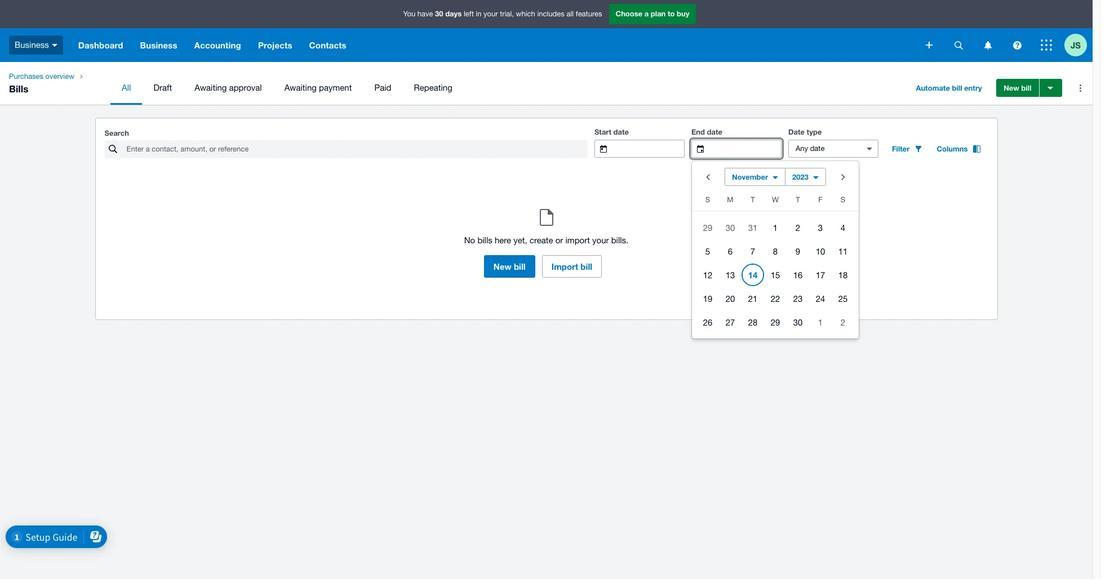 Task type: describe. For each thing, give the bounding box(es) containing it.
sat nov 18 2023 cell
[[832, 264, 859, 286]]

w
[[772, 196, 779, 204]]

create
[[530, 236, 553, 245]]

5 row from the top
[[692, 287, 859, 311]]

6 row from the top
[[692, 311, 859, 334]]

group containing november
[[692, 161, 859, 339]]

purchases
[[9, 72, 43, 81]]

import
[[566, 236, 590, 245]]

features
[[576, 10, 602, 18]]

purchases overview
[[9, 72, 74, 81]]

tue nov 28 2023 cell
[[742, 311, 764, 334]]

repeating
[[414, 83, 453, 92]]

awaiting for awaiting approval
[[195, 83, 227, 92]]

1 vertical spatial your
[[593, 236, 609, 245]]

projects button
[[250, 28, 301, 62]]

filter button
[[886, 140, 930, 158]]

start
[[595, 127, 612, 136]]

awaiting for awaiting payment
[[284, 83, 317, 92]]

business button
[[132, 28, 186, 62]]

new bill for new bill button inside the bills navigation
[[1004, 83, 1032, 92]]

new bill for left new bill button
[[494, 262, 526, 272]]

navigation inside banner
[[70, 28, 918, 62]]

sun nov 19 2023 cell
[[692, 288, 719, 310]]

or
[[556, 236, 563, 245]]

paid link
[[363, 71, 403, 105]]

svg image inside business popup button
[[52, 44, 57, 47]]

wed nov 08 2023 cell
[[764, 240, 787, 263]]

mon nov 27 2023 cell
[[719, 311, 742, 334]]

overview
[[45, 72, 74, 81]]

overflow menu image
[[1070, 77, 1092, 99]]

tue nov 14 2023 cell
[[742, 264, 764, 286]]

includes
[[537, 10, 565, 18]]

all
[[567, 10, 574, 18]]

menu inside bills navigation
[[111, 71, 901, 105]]

fri nov 03 2023 cell
[[810, 216, 832, 239]]

business button
[[0, 28, 70, 62]]

thu nov 23 2023 cell
[[787, 288, 810, 310]]

no
[[464, 236, 475, 245]]

here
[[495, 236, 511, 245]]

sat nov 11 2023 cell
[[832, 240, 859, 263]]

import bill
[[552, 262, 593, 272]]

thu nov 16 2023 cell
[[787, 264, 810, 286]]

bill inside popup button
[[952, 83, 963, 92]]

4 row from the top
[[692, 263, 859, 287]]

0 horizontal spatial svg image
[[955, 41, 963, 49]]

all link
[[111, 71, 142, 105]]

bill inside button
[[581, 262, 593, 272]]

awaiting payment
[[284, 83, 352, 92]]

thu nov 09 2023 cell
[[787, 240, 810, 263]]

2 t from the left
[[796, 196, 800, 204]]

Start date field
[[616, 140, 684, 157]]

november
[[732, 173, 768, 182]]

tue nov 07 2023 cell
[[742, 240, 764, 263]]

bill down yet,
[[514, 262, 526, 272]]

wed nov 22 2023 cell
[[764, 288, 787, 310]]

contacts button
[[301, 28, 355, 62]]

you
[[403, 10, 416, 18]]

Date type field
[[789, 140, 857, 157]]

no bills here yet, create or import your bills.
[[464, 236, 629, 245]]

1 horizontal spatial svg image
[[1041, 39, 1053, 51]]

sat nov 25 2023 cell
[[832, 288, 859, 310]]

Search field
[[125, 141, 588, 158]]

which
[[516, 10, 535, 18]]

previous month image
[[697, 166, 719, 188]]

thu nov 02 2023 cell
[[787, 216, 810, 239]]

sun nov 26 2023 cell
[[692, 311, 719, 334]]

draft link
[[142, 71, 183, 105]]

sat nov 04 2023 cell
[[832, 216, 859, 239]]

f
[[819, 196, 823, 204]]

js button
[[1065, 28, 1093, 62]]

new bill button inside bills navigation
[[997, 79, 1039, 97]]

mon nov 20 2023 cell
[[719, 288, 742, 310]]

in
[[476, 10, 482, 18]]

business inside dropdown button
[[140, 40, 177, 50]]

wed nov 01 2023 cell
[[764, 216, 787, 239]]

js
[[1071, 40, 1081, 50]]

paid
[[375, 83, 391, 92]]

columns
[[937, 144, 968, 153]]

sun nov 12 2023 cell
[[692, 264, 719, 286]]

trial,
[[500, 10, 514, 18]]

purchases overview link
[[5, 71, 79, 82]]

dashboard
[[78, 40, 123, 50]]

2 s from the left
[[841, 196, 846, 204]]



Task type: locate. For each thing, give the bounding box(es) containing it.
group
[[692, 161, 859, 339]]

you have 30 days left in your trial, which includes all features
[[403, 9, 602, 18]]

all
[[122, 83, 131, 92]]

date
[[789, 127, 805, 136]]

2 row from the top
[[692, 216, 859, 240]]

accounting
[[194, 40, 241, 50]]

fri nov 24 2023 cell
[[810, 288, 832, 310]]

svg image
[[1041, 39, 1053, 51], [955, 41, 963, 49]]

new bill button right entry
[[997, 79, 1039, 97]]

row up wed nov 01 2023 cell
[[692, 193, 859, 211]]

0 horizontal spatial new bill
[[494, 262, 526, 272]]

your left 'bills.'
[[593, 236, 609, 245]]

a
[[645, 9, 649, 18]]

banner containing js
[[0, 0, 1093, 62]]

type
[[807, 127, 822, 136]]

3 row from the top
[[692, 240, 859, 263]]

t left f
[[796, 196, 800, 204]]

bills
[[478, 236, 493, 245]]

filter
[[892, 144, 910, 153]]

fri nov 17 2023 cell
[[810, 264, 832, 286]]

your
[[484, 10, 498, 18], [593, 236, 609, 245]]

new bill inside bills navigation
[[1004, 83, 1032, 92]]

business inside popup button
[[15, 40, 49, 49]]

svg image up automate bill entry popup button
[[955, 41, 963, 49]]

date for start date
[[614, 127, 629, 136]]

fri nov 10 2023 cell
[[810, 240, 832, 263]]

choose a plan to buy
[[616, 9, 690, 18]]

svg image left js
[[1041, 39, 1053, 51]]

grid containing s
[[692, 193, 859, 334]]

t left w
[[751, 196, 755, 204]]

0 vertical spatial your
[[484, 10, 498, 18]]

search
[[105, 129, 129, 138]]

menu
[[111, 71, 901, 105]]

sun nov 05 2023 cell
[[692, 240, 719, 263]]

1 horizontal spatial your
[[593, 236, 609, 245]]

row
[[692, 193, 859, 211], [692, 216, 859, 240], [692, 240, 859, 263], [692, 263, 859, 287], [692, 287, 859, 311], [692, 311, 859, 334]]

0 horizontal spatial new
[[494, 262, 512, 272]]

awaiting approval
[[195, 83, 262, 92]]

1 row from the top
[[692, 193, 859, 211]]

awaiting left payment
[[284, 83, 317, 92]]

s left m
[[706, 196, 710, 204]]

end date
[[692, 127, 723, 136]]

1 horizontal spatial awaiting
[[284, 83, 317, 92]]

1 horizontal spatial new bill button
[[997, 79, 1039, 97]]

0 vertical spatial new
[[1004, 83, 1020, 92]]

row down wed nov 22 2023 cell
[[692, 311, 859, 334]]

0 horizontal spatial t
[[751, 196, 755, 204]]

grid
[[692, 193, 859, 334]]

0 horizontal spatial s
[[706, 196, 710, 204]]

business up purchases
[[15, 40, 49, 49]]

1 horizontal spatial t
[[796, 196, 800, 204]]

row up wed nov 22 2023 cell
[[692, 263, 859, 287]]

bills navigation
[[0, 62, 1093, 105]]

2023
[[793, 173, 809, 182]]

to
[[668, 9, 675, 18]]

navigation containing dashboard
[[70, 28, 918, 62]]

1 horizontal spatial business
[[140, 40, 177, 50]]

banner
[[0, 0, 1093, 62]]

1 vertical spatial new bill button
[[484, 255, 535, 278]]

automate bill entry
[[916, 83, 982, 92]]

new
[[1004, 83, 1020, 92], [494, 262, 512, 272]]

plan
[[651, 9, 666, 18]]

awaiting approval link
[[183, 71, 273, 105]]

1 s from the left
[[706, 196, 710, 204]]

new bill button down here
[[484, 255, 535, 278]]

new inside bills navigation
[[1004, 83, 1020, 92]]

new bill
[[1004, 83, 1032, 92], [494, 262, 526, 272]]

0 horizontal spatial date
[[614, 127, 629, 136]]

business
[[15, 40, 49, 49], [140, 40, 177, 50]]

entry
[[965, 83, 982, 92]]

date right start
[[614, 127, 629, 136]]

next month image
[[832, 166, 855, 188]]

projects
[[258, 40, 292, 50]]

row down wed nov 01 2023 cell
[[692, 240, 859, 263]]

2 date from the left
[[707, 127, 723, 136]]

new right entry
[[1004, 83, 1020, 92]]

wed nov 15 2023 cell
[[764, 264, 787, 286]]

1 date from the left
[[614, 127, 629, 136]]

repeating link
[[403, 71, 464, 105]]

1 vertical spatial new
[[494, 262, 512, 272]]

date type
[[789, 127, 822, 136]]

s right f
[[841, 196, 846, 204]]

t
[[751, 196, 755, 204], [796, 196, 800, 204]]

end
[[692, 127, 705, 136]]

date
[[614, 127, 629, 136], [707, 127, 723, 136]]

date right end
[[707, 127, 723, 136]]

have
[[418, 10, 433, 18]]

m
[[727, 196, 734, 204]]

tue nov 21 2023 cell
[[742, 288, 764, 310]]

new bill down here
[[494, 262, 526, 272]]

bill left entry
[[952, 83, 963, 92]]

choose
[[616, 9, 643, 18]]

new bill button
[[997, 79, 1039, 97], [484, 255, 535, 278]]

0 horizontal spatial your
[[484, 10, 498, 18]]

draft
[[154, 83, 172, 92]]

0 horizontal spatial awaiting
[[195, 83, 227, 92]]

your inside you have 30 days left in your trial, which includes all features
[[484, 10, 498, 18]]

approval
[[229, 83, 262, 92]]

wed nov 29 2023 cell
[[764, 311, 787, 334]]

row containing s
[[692, 193, 859, 211]]

import
[[552, 262, 579, 272]]

navigation
[[70, 28, 918, 62]]

contacts
[[309, 40, 347, 50]]

columns button
[[930, 140, 989, 158]]

0 horizontal spatial business
[[15, 40, 49, 49]]

awaiting payment link
[[273, 71, 363, 105]]

bills
[[9, 83, 28, 95]]

date for end date
[[707, 127, 723, 136]]

thu nov 30 2023 cell
[[787, 311, 810, 334]]

import bill button
[[542, 255, 602, 278]]

new bill right entry
[[1004, 83, 1032, 92]]

awaiting
[[195, 83, 227, 92], [284, 83, 317, 92]]

buy
[[677, 9, 690, 18]]

1 horizontal spatial new
[[1004, 83, 1020, 92]]

bill right import on the right of the page
[[581, 262, 593, 272]]

dashboard link
[[70, 28, 132, 62]]

payment
[[319, 83, 352, 92]]

1 vertical spatial new bill
[[494, 262, 526, 272]]

End date field
[[713, 140, 781, 157]]

your right in
[[484, 10, 498, 18]]

business up draft
[[140, 40, 177, 50]]

svg image
[[985, 41, 992, 49], [1013, 41, 1022, 49], [926, 42, 933, 48], [52, 44, 57, 47]]

mon nov 06 2023 cell
[[719, 240, 742, 263]]

bill
[[952, 83, 963, 92], [1022, 83, 1032, 92], [514, 262, 526, 272], [581, 262, 593, 272]]

new down here
[[494, 262, 512, 272]]

0 vertical spatial new bill
[[1004, 83, 1032, 92]]

1 horizontal spatial new bill
[[1004, 83, 1032, 92]]

1 horizontal spatial date
[[707, 127, 723, 136]]

0 vertical spatial new bill button
[[997, 79, 1039, 97]]

yet,
[[514, 236, 528, 245]]

2 awaiting from the left
[[284, 83, 317, 92]]

s
[[706, 196, 710, 204], [841, 196, 846, 204]]

left
[[464, 10, 474, 18]]

days
[[445, 9, 462, 18]]

row group
[[692, 216, 859, 334]]

row down wed nov 15 2023 'cell'
[[692, 287, 859, 311]]

1 horizontal spatial s
[[841, 196, 846, 204]]

row up wed nov 08 2023 cell on the right of the page
[[692, 216, 859, 240]]

automate bill entry button
[[910, 79, 989, 97]]

1 awaiting from the left
[[195, 83, 227, 92]]

1 t from the left
[[751, 196, 755, 204]]

0 horizontal spatial new bill button
[[484, 255, 535, 278]]

automate
[[916, 83, 950, 92]]

30
[[435, 9, 443, 18]]

bill right entry
[[1022, 83, 1032, 92]]

mon nov 13 2023 cell
[[719, 264, 742, 286]]

start date
[[595, 127, 629, 136]]

bills.
[[611, 236, 629, 245]]

awaiting left approval
[[195, 83, 227, 92]]

accounting button
[[186, 28, 250, 62]]

menu containing all
[[111, 71, 901, 105]]



Task type: vqa. For each thing, say whether or not it's contained in the screenshot.
the top "new bill"
yes



